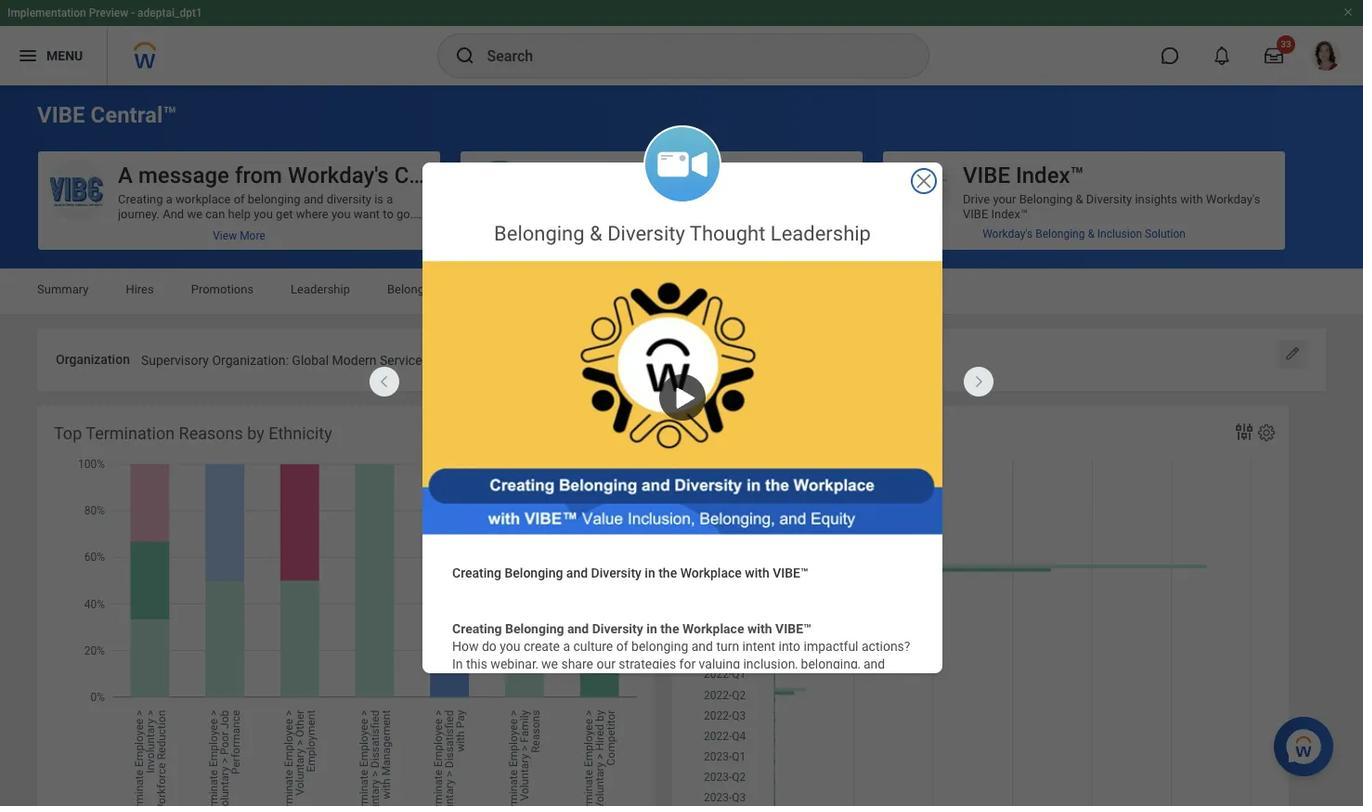 Task type: describe. For each thing, give the bounding box(es) containing it.
vibe™ inside 'creating belonging and diversity in the workplace with vibe™ how do you create a culture of belonging and turn intent into impactful actions? in this webinar, we share our strategies for valuing inclusion, belonging, and equity for all and show how our solutions can help you enable change.'
[[776, 622, 812, 637]]

reasons
[[179, 423, 243, 443]]

from
[[235, 163, 282, 189]]

our down examine
[[662, 460, 680, 473]]

Yes text field
[[652, 342, 673, 374]]

& left taylor
[[646, 163, 661, 189]]

close image
[[913, 170, 935, 192]]

change
[[736, 474, 775, 488]]

in inside creating belonging and diversity in the workplace with vibe™
[[717, 192, 727, 206]]

workplace inside video title element
[[681, 565, 742, 580]]

diversity inside measure relative performance to focus belonging & diversity efforts
[[963, 252, 1009, 266]]

services
[[380, 353, 429, 368]]

diversity inside 'creating belonging and diversity in the workplace with vibe™ how do you create a culture of belonging and turn intent into impactful actions? in this webinar, we share our strategies for valuing inclusion, belonging, and equity for all and show how our solutions can help you enable change.'
[[592, 622, 644, 637]]

0 vertical spatial leadership
[[846, 163, 957, 189]]

implementation
[[7, 7, 86, 20]]

workday's belonging & inclusion solution link
[[883, 220, 1286, 248]]

organization
[[56, 352, 130, 367]]

tab list inside main content
[[19, 269, 1345, 314]]

webinar inside coming together on the path to equality learn how companies, leaders, and organizations each play a role in building equality. join the webinar with workday leaders and discover ways to assess your intentions against outcomes and drive real change. watch webinar
[[578, 400, 622, 414]]

both
[[778, 474, 802, 488]]

notifications large image
[[1213, 46, 1232, 65]]

change. inside coming together on the path to equality learn how companies, leaders, and organizations each play a role in building equality. join the webinar with workday leaders and discover ways to assess your intentions against outcomes and drive real change. watch webinar
[[771, 385, 814, 399]]

company.
[[683, 460, 735, 473]]

and up join
[[709, 341, 729, 355]]

0 horizontal spatial you
[[500, 639, 521, 654]]

close environment banner image
[[1343, 7, 1354, 18]]

solution
[[1145, 228, 1186, 241]]

- inside banner
[[131, 7, 135, 20]]

officer
[[545, 163, 612, 189]]

efforts
[[1012, 252, 1049, 266]]

hires
[[126, 282, 154, 296]]

0 vertical spatial creating belonging and diversity in the workplace with vibe™
[[541, 192, 832, 221]]

to up externally.
[[634, 474, 645, 488]]

our down justice
[[707, 445, 725, 459]]

with inside creating belonging and diversity in the workplace with vibe™
[[809, 192, 832, 206]]

how inside 'creating belonging and diversity in the workplace with vibe™ how do you create a culture of belonging and turn intent into impactful actions? in this webinar, we share our strategies for valuing inclusion, belonging, and equity for all and show how our solutions can help you enable change.'
[[586, 674, 610, 689]]

examine
[[659, 445, 704, 459]]

strategies
[[619, 657, 676, 671]]

each
[[808, 341, 834, 355]]

with inside coming together on the path to equality learn how companies, leaders, and organizations each play a role in building equality. join the webinar with workday leaders and discover ways to assess your intentions against outcomes and drive real change. watch webinar
[[795, 356, 818, 370]]

working
[[541, 474, 583, 488]]

learn inside coming together on the path to equality learn how companies, leaders, and organizations each play a role in building equality. join the webinar with workday leaders and discover ways to assess your intentions against outcomes and drive real change. watch webinar
[[541, 341, 571, 355]]

next announcement image
[[964, 367, 994, 395]]

belonging
[[632, 639, 689, 654]]

social
[[663, 430, 695, 444]]

inclusion,
[[744, 657, 798, 671]]

and inside creating belonging and diversity in the workplace with vibe™
[[645, 192, 665, 206]]

promotions
[[191, 282, 254, 296]]

inbox large image
[[1265, 46, 1284, 65]]

quarterly turnover rates - gender
[[689, 423, 939, 443]]

systemic
[[684, 474, 733, 488]]

share
[[561, 657, 594, 671]]

with inside video title element
[[745, 565, 770, 580]]

1 horizontal spatial you
[[744, 674, 765, 689]]

to right action
[[645, 445, 656, 459]]

supervisory organization: global modern services
[[141, 353, 429, 368]]

impactful
[[804, 639, 859, 654]]

and down building
[[633, 370, 653, 384]]

real
[[748, 385, 768, 399]]

implementation preview -   adeptai_dpt1 banner
[[0, 0, 1364, 85]]

of
[[617, 639, 628, 654]]

supervisory
[[141, 353, 209, 368]]

leaders,
[[664, 341, 706, 355]]

0 vertical spatial index™
[[1016, 163, 1085, 189]]

adeptai_dpt1
[[138, 7, 202, 20]]

role
[[575, 356, 595, 370]]

building
[[611, 356, 653, 370]]

watch webinar
[[541, 296, 622, 310]]

1 webinar from the top
[[578, 296, 622, 310]]

equality
[[714, 326, 756, 340]]

show
[[552, 674, 583, 689]]

diversity inside drive your belonging & diversity insights with workday's vibe index™
[[1087, 192, 1133, 206]]

help
[[716, 674, 741, 689]]

and down together
[[590, 489, 610, 503]]

and down turnover
[[780, 445, 800, 459]]

and down ways
[[696, 385, 717, 399]]

outcomes
[[640, 385, 693, 399]]

read
[[541, 504, 568, 518]]

vibe index™
[[963, 163, 1085, 189]]

your inside coming together on the path to equality learn how companies, leaders, and organizations each play a role in building equality. join the webinar with workday leaders and discover ways to assess your intentions against outcomes and drive real change. watch webinar
[[789, 370, 812, 384]]

summary
[[37, 282, 89, 296]]

webinar,
[[491, 657, 538, 671]]

belonging & diversity thought leadership inside main content
[[541, 163, 957, 189]]

intentions
[[541, 385, 594, 399]]

can
[[692, 674, 713, 689]]

create inside 'creating belonging and diversity in the workplace with vibe™ how do you create a culture of belonging and turn intent into impactful actions? in this webinar, we share our strategies for valuing inclusion, belonging, and equity for all and show how our solutions can help you enable change.'
[[524, 639, 560, 654]]

taking
[[573, 445, 606, 459]]

modern
[[332, 353, 377, 368]]

termination
[[86, 423, 175, 443]]

leadership inside "tab list"
[[291, 282, 350, 296]]

1 watch from the top
[[541, 296, 575, 310]]

how
[[452, 639, 479, 654]]

together
[[585, 326, 633, 340]]

measure relative performance to focus belonging & diversity efforts
[[963, 237, 1245, 266]]

vibe inside drive your belonging & diversity insights with workday's vibe index™
[[963, 207, 989, 221]]

on
[[636, 326, 649, 340]]

focus
[[1145, 237, 1178, 251]]

message
[[138, 163, 229, 189]]

and up culture
[[568, 622, 589, 637]]

diversity inside creating belonging and diversity in the workplace with vibe™
[[668, 192, 714, 206]]

creating inside 'creating belonging and diversity in the workplace with vibe™ how do you create a culture of belonging and turn intent into impactful actions? in this webinar, we share our strategies for valuing inclusion, belonging, and equity for all and show how our solutions can help you enable change.'
[[452, 622, 502, 637]]

watch inside coming together on the path to equality learn how companies, leaders, and organizations each play a role in building equality. join the webinar with workday leaders and discover ways to assess your intentions against outcomes and drive real change. watch webinar
[[541, 400, 575, 414]]

workplace inside creating belonging and diversity in the workplace with vibe™
[[750, 192, 806, 206]]

we
[[542, 657, 558, 671]]

1 vertical spatial workday
[[595, 430, 641, 444]]

drive
[[963, 192, 990, 206]]

against
[[597, 385, 637, 399]]

turn
[[717, 639, 740, 654]]

into
[[779, 639, 801, 654]]

& inside drive your belonging & diversity insights with workday's vibe index™
[[1076, 192, 1084, 206]]

together
[[586, 474, 631, 488]]

discover
[[656, 370, 701, 384]]

- inside main content
[[877, 423, 881, 443]]

vibe™ inside creating belonging and diversity in the workplace with vibe™
[[541, 207, 574, 221]]

vibe™ inside video title element
[[773, 565, 809, 580]]

ways
[[704, 370, 731, 384]]

the inside 'creating belonging and diversity in the workplace with vibe™ how do you create a culture of belonging and turn intent into impactful actions? in this webinar, we share our strategies for valuing inclusion, belonging, and equity for all and show how our solutions can help you enable change.'
[[661, 622, 680, 637]]

workday's inside drive your belonging & diversity insights with workday's vibe index™
[[1207, 192, 1261, 206]]

to right path
[[700, 326, 711, 340]]

change. inside 'creating belonging and diversity in the workplace with vibe™ how do you create a culture of belonging and turn intent into impactful actions? in this webinar, we share our strategies for valuing inclusion, belonging, and equity for all and show how our solutions can help you enable change.'
[[810, 674, 855, 689]]

this
[[466, 657, 488, 671]]

start date element
[[754, 341, 823, 375]]

2 vertical spatial workday
[[541, 489, 587, 503]]

accelerate
[[541, 460, 596, 473]]

ethnicity
[[269, 423, 332, 443]]

belonging,
[[801, 657, 861, 671]]

justice
[[698, 430, 737, 444]]

top
[[54, 423, 82, 443]]

preview
[[89, 7, 128, 20]]

1 vertical spatial leadership
[[771, 222, 871, 245]]

start
[[684, 352, 712, 367]]

we're
[[541, 445, 570, 459]]

implementation preview -   adeptai_dpt1
[[7, 7, 202, 20]]

top termination reasons by ethnicity element
[[37, 406, 654, 806]]

organization element
[[141, 341, 429, 375]]

2 vertical spatial workday's
[[983, 228, 1033, 241]]

taylor
[[675, 163, 736, 189]]

creating belonging and diversity in the workplace with vibe™ inside video title element
[[452, 565, 809, 580]]

& inside measure relative performance to focus belonging & diversity efforts
[[1237, 237, 1245, 251]]

top termination reasons by ethnicity
[[54, 423, 332, 443]]

for inside uniting at workday for social justice we're taking action to examine our practices and accelerate progress in our company. learn how we're working together to create systemic change both within workday and externally. read blog
[[644, 430, 660, 444]]

a message from workday's chief diversity officer carin taylor
[[118, 163, 736, 189]]

culture
[[574, 639, 613, 654]]

belonging inside drive your belonging & diversity insights with workday's vibe index™
[[1020, 192, 1073, 206]]

and inside video title element
[[567, 565, 588, 580]]

a inside 'creating belonging and diversity in the workplace with vibe™ how do you create a culture of belonging and turn intent into impactful actions? in this webinar, we share our strategies for valuing inclusion, belonging, and equity for all and show how our solutions can help you enable change.'
[[563, 639, 570, 654]]

diversity inside video title element
[[591, 565, 642, 580]]



Task type: vqa. For each thing, say whether or not it's contained in the screenshot.
the '-' in the "Quarterly Turnover Rates - Gender" element
yes



Task type: locate. For each thing, give the bounding box(es) containing it.
webinar down 'against'
[[578, 400, 622, 414]]

a message from workday's chief diversity officer carin taylor button
[[38, 151, 736, 250]]

belonging & diversity thought leadership
[[541, 163, 957, 189], [494, 222, 871, 245]]

0 horizontal spatial learn
[[541, 341, 571, 355]]

vibe left central™
[[37, 102, 85, 128]]

in inside 'creating belonging and diversity in the workplace with vibe™ how do you create a culture of belonging and turn intent into impactful actions? in this webinar, we share our strategies for valuing inclusion, belonging, and equity for all and show how our solutions can help you enable change.'
[[647, 622, 658, 637]]

0 vertical spatial a
[[566, 356, 572, 370]]

at
[[581, 430, 592, 444]]

change. down assess at the top of the page
[[771, 385, 814, 399]]

how down share
[[586, 674, 610, 689]]

0 vertical spatial workplace
[[750, 192, 806, 206]]

workday down working
[[541, 489, 587, 503]]

quarterly
[[689, 423, 757, 443]]

for
[[644, 430, 660, 444], [680, 657, 696, 671], [491, 674, 507, 689]]

belonging inside "tab list"
[[387, 282, 441, 296]]

1 vertical spatial how
[[771, 460, 794, 473]]

to left focus
[[1131, 237, 1142, 251]]

0 horizontal spatial your
[[789, 370, 812, 384]]

1 horizontal spatial learn
[[738, 460, 768, 473]]

measure
[[963, 237, 1010, 251]]

0 vertical spatial belonging & diversity thought leadership
[[541, 163, 957, 189]]

you
[[500, 639, 521, 654], [744, 674, 765, 689]]

and down blog
[[567, 565, 588, 580]]

2 vertical spatial workplace
[[683, 622, 745, 637]]

turnover
[[761, 423, 826, 443]]

our down culture
[[597, 657, 616, 671]]

the inside video title element
[[659, 565, 677, 580]]

1 vertical spatial workday's
[[1207, 192, 1261, 206]]

edit image
[[1284, 345, 1302, 363]]

vibe up drive
[[963, 163, 1011, 189]]

1 vertical spatial belonging & diversity thought leadership
[[494, 222, 871, 245]]

blog
[[571, 504, 595, 518]]

global
[[292, 353, 329, 368]]

1 vertical spatial thought
[[690, 222, 766, 245]]

change.
[[771, 385, 814, 399], [810, 674, 855, 689]]

you down inclusion,
[[744, 674, 765, 689]]

2 vertical spatial creating
[[452, 622, 502, 637]]

gender
[[885, 423, 939, 443]]

& down officer
[[590, 222, 603, 245]]

belonging inside measure relative performance to focus belonging & diversity efforts
[[1181, 237, 1234, 251]]

equity
[[452, 674, 487, 689]]

1 horizontal spatial workday's
[[983, 228, 1033, 241]]

in inside video title element
[[645, 565, 656, 580]]

0 horizontal spatial create
[[524, 639, 560, 654]]

main content containing vibe central™
[[0, 85, 1364, 806]]

1 vertical spatial change.
[[810, 674, 855, 689]]

valuing
[[699, 657, 740, 671]]

0 vertical spatial you
[[500, 639, 521, 654]]

vibe down drive
[[963, 207, 989, 221]]

externally.
[[613, 489, 667, 503]]

workday's up 'efforts'
[[983, 228, 1033, 241]]

assess
[[748, 370, 786, 384]]

organization:
[[212, 353, 289, 368]]

0 vertical spatial for
[[644, 430, 660, 444]]

and down carin
[[645, 192, 665, 206]]

with inside drive your belonging & diversity insights with workday's vibe index™
[[1181, 192, 1204, 206]]

2 webinar from the top
[[578, 400, 622, 414]]

0 vertical spatial how
[[574, 341, 596, 355]]

organizations
[[732, 341, 805, 355]]

2 horizontal spatial for
[[680, 657, 696, 671]]

vibe™
[[541, 207, 574, 221], [773, 565, 809, 580], [776, 622, 812, 637]]

0 vertical spatial watch
[[541, 296, 575, 310]]

watch down intentions on the top left
[[541, 400, 575, 414]]

within
[[805, 474, 838, 488]]

carin
[[618, 163, 670, 189]]

date
[[716, 352, 742, 367]]

and down actions? at right bottom
[[864, 657, 885, 671]]

1 vertical spatial watch
[[541, 400, 575, 414]]

& left inclusion in the right of the page
[[1088, 228, 1095, 241]]

&
[[646, 163, 661, 189], [1076, 192, 1084, 206], [590, 222, 603, 245], [1088, 228, 1095, 241], [1237, 237, 1245, 251]]

your
[[993, 192, 1017, 206], [789, 370, 812, 384]]

to up drive
[[734, 370, 745, 384]]

learn
[[541, 341, 571, 355], [738, 460, 768, 473]]

search image
[[454, 45, 476, 67]]

0 horizontal spatial workday's
[[288, 163, 389, 189]]

to inside measure relative performance to focus belonging & diversity efforts
[[1131, 237, 1142, 251]]

belonging inside 'creating belonging and diversity in the workplace with vibe™ how do you create a culture of belonging and turn intent into impactful actions? in this webinar, we share our strategies for valuing inclusion, belonging, and equity for all and show how our solutions can help you enable change.'
[[505, 622, 564, 637]]

a up share
[[563, 639, 570, 654]]

2 vertical spatial how
[[586, 674, 610, 689]]

your down 09/01/2019
[[789, 370, 812, 384]]

0 vertical spatial vibe™
[[541, 207, 574, 221]]

watch
[[541, 296, 575, 310], [541, 400, 575, 414]]

coming
[[541, 326, 582, 340]]

0 vertical spatial workday
[[541, 370, 587, 384]]

0 vertical spatial vibe
[[37, 102, 85, 128]]

diversity inside button
[[453, 163, 539, 189]]

with
[[809, 192, 832, 206], [1181, 192, 1204, 206], [795, 356, 818, 370], [745, 565, 770, 580], [748, 622, 772, 637]]

thought inside main content
[[757, 163, 841, 189]]

1 vertical spatial vibe
[[963, 163, 1011, 189]]

in
[[717, 192, 727, 206], [598, 356, 608, 370], [650, 460, 659, 473], [645, 565, 656, 580], [647, 622, 658, 637]]

vibe central™
[[37, 102, 177, 128]]

relative
[[1013, 237, 1055, 251]]

0 vertical spatial learn
[[541, 341, 571, 355]]

0 vertical spatial change.
[[771, 385, 814, 399]]

- right 'preview'
[[131, 7, 135, 20]]

create up we
[[524, 639, 560, 654]]

your right drive
[[993, 192, 1017, 206]]

equality.
[[656, 356, 701, 370]]

index™ inside drive your belonging & diversity insights with workday's vibe index™
[[992, 207, 1028, 221]]

2 vertical spatial leadership
[[291, 282, 350, 296]]

how up both
[[771, 460, 794, 473]]

1 vertical spatial workplace
[[681, 565, 742, 580]]

with inside 'creating belonging and diversity in the workplace with vibe™ how do you create a culture of belonging and turn intent into impactful actions? in this webinar, we share our strategies for valuing inclusion, belonging, and equity for all and show how our solutions can help you enable change.'
[[748, 622, 772, 637]]

learn down practices
[[738, 460, 768, 473]]

companies,
[[599, 341, 661, 355]]

create up externally.
[[648, 474, 681, 488]]

by
[[247, 423, 265, 443]]

vibe for vibe index™
[[963, 163, 1011, 189]]

& right solution
[[1237, 237, 1245, 251]]

index™
[[1016, 163, 1085, 189], [992, 207, 1028, 221]]

do
[[482, 639, 497, 654]]

main content
[[0, 85, 1364, 806]]

belonging inside video title element
[[505, 565, 563, 580]]

1 horizontal spatial for
[[644, 430, 660, 444]]

belonging inside creating belonging and diversity in the workplace with vibe™
[[589, 192, 642, 206]]

& up the workday's belonging & inclusion solution
[[1076, 192, 1084, 206]]

leaders
[[590, 370, 630, 384]]

0 vertical spatial workday's
[[288, 163, 389, 189]]

vibe for vibe central™
[[37, 102, 85, 128]]

creating inside creating belonging and diversity in the workplace with vibe™
[[541, 192, 586, 206]]

belonging inside the workday's belonging & inclusion solution link
[[1036, 228, 1085, 241]]

vibe
[[37, 102, 85, 128], [963, 163, 1011, 189], [963, 207, 989, 221]]

Supervisory Organization: Global Modern Services text field
[[141, 342, 429, 374]]

learn up play
[[541, 341, 571, 355]]

tab list
[[19, 269, 1345, 314]]

2 horizontal spatial workday's
[[1207, 192, 1261, 206]]

2 vertical spatial for
[[491, 674, 507, 689]]

workday up intentions on the top left
[[541, 370, 587, 384]]

workplace
[[750, 192, 806, 206], [681, 565, 742, 580], [683, 622, 745, 637]]

2 vertical spatial vibe™
[[776, 622, 812, 637]]

create inside uniting at workday for social justice we're taking action to examine our practices and accelerate progress in our company. learn how we're working together to create systemic change both within workday and externally. read blog
[[648, 474, 681, 488]]

enable
[[768, 674, 806, 689]]

rates
[[830, 423, 873, 443]]

workday's right from
[[288, 163, 389, 189]]

workday up action
[[595, 430, 641, 444]]

your inside drive your belonging & diversity insights with workday's vibe index™
[[993, 192, 1017, 206]]

1 vertical spatial creating belonging and diversity in the workplace with vibe™
[[452, 565, 809, 580]]

0 horizontal spatial for
[[491, 674, 507, 689]]

how inside uniting at workday for social justice we're taking action to examine our practices and accelerate progress in our company. learn how we're working together to create systemic change both within workday and externally. read blog
[[771, 460, 794, 473]]

how inside coming together on the path to equality learn how companies, leaders, and organizations each play a role in building equality. join the webinar with workday leaders and discover ways to assess your intentions against outcomes and drive real change. watch webinar
[[574, 341, 596, 355]]

a inside coming together on the path to equality learn how companies, leaders, and organizations each play a role in building equality. join the webinar with workday leaders and discover ways to assess your intentions against outcomes and drive real change. watch webinar
[[566, 356, 572, 370]]

0 vertical spatial your
[[993, 192, 1017, 206]]

our down strategies
[[613, 674, 632, 689]]

1 vertical spatial create
[[524, 639, 560, 654]]

1 vertical spatial -
[[877, 423, 881, 443]]

in
[[452, 657, 463, 671]]

0 vertical spatial -
[[131, 7, 135, 20]]

thought
[[757, 163, 841, 189], [690, 222, 766, 245]]

join
[[704, 356, 727, 370]]

previous announcement image
[[370, 367, 399, 395]]

1 vertical spatial you
[[744, 674, 765, 689]]

2 watch from the top
[[541, 400, 575, 414]]

1 vertical spatial for
[[680, 657, 696, 671]]

for left all
[[491, 674, 507, 689]]

1 vertical spatial your
[[789, 370, 812, 384]]

creating belonging and diversity in the workplace with vibe™ down taylor
[[541, 192, 832, 221]]

webinar
[[750, 356, 792, 370]]

09/01/2019
[[754, 353, 823, 368]]

workday inside coming together on the path to equality learn how companies, leaders, and organizations each play a role in building equality. join the webinar with workday leaders and discover ways to assess your intentions against outcomes and drive real change. watch webinar
[[541, 370, 587, 384]]

index™ up the workday's belonging & inclusion solution
[[1016, 163, 1085, 189]]

quarterly turnover rates - gender element
[[673, 406, 1289, 806]]

insights
[[1136, 192, 1178, 206]]

1 vertical spatial creating
[[452, 565, 502, 580]]

yes
[[652, 353, 673, 368]]

0 vertical spatial creating
[[541, 192, 586, 206]]

09/01/2019 text field
[[754, 342, 823, 374]]

drive
[[719, 385, 745, 399]]

we're
[[797, 460, 824, 473]]

creating belonging and diversity in the workplace with vibe™ up of
[[452, 565, 809, 580]]

webinar up 'together'
[[578, 296, 622, 310]]

for left social
[[644, 430, 660, 444]]

the
[[730, 192, 747, 206], [652, 326, 669, 340], [730, 356, 747, 370], [659, 565, 677, 580], [661, 622, 680, 637]]

0 vertical spatial thought
[[757, 163, 841, 189]]

0 horizontal spatial -
[[131, 7, 135, 20]]

creating inside video title element
[[452, 565, 502, 580]]

workday's right "insights"
[[1207, 192, 1261, 206]]

workday's
[[288, 163, 389, 189], [1207, 192, 1261, 206], [983, 228, 1033, 241]]

1 horizontal spatial create
[[648, 474, 681, 488]]

uniting
[[541, 430, 578, 444]]

learn inside uniting at workday for social justice we're taking action to examine our practices and accelerate progress in our company. learn how we're working together to create systemic change both within workday and externally. read blog
[[738, 460, 768, 473]]

path
[[672, 326, 697, 340]]

video title element
[[452, 564, 913, 582]]

and up valuing at the bottom of the page
[[692, 639, 713, 654]]

0 vertical spatial webinar
[[578, 296, 622, 310]]

creating belonging and diversity in the workplace with vibe™
[[541, 192, 832, 221], [452, 565, 809, 580]]

workday's inside button
[[288, 163, 389, 189]]

coming together on the path to equality learn how companies, leaders, and organizations each play a role in building equality. join the webinar with workday leaders and discover ways to assess your intentions against outcomes and drive real change. watch webinar
[[541, 326, 834, 414]]

1 vertical spatial index™
[[992, 207, 1028, 221]]

tab list containing summary
[[19, 269, 1345, 314]]

how up role
[[574, 341, 596, 355]]

watch up the 'coming'
[[541, 296, 575, 310]]

the inside creating belonging and diversity in the workplace with vibe™
[[730, 192, 747, 206]]

index™ up measure
[[992, 207, 1028, 221]]

you up webinar,
[[500, 639, 521, 654]]

for up can
[[680, 657, 696, 671]]

1 vertical spatial vibe™
[[773, 565, 809, 580]]

actions?
[[862, 639, 911, 654]]

solutions
[[636, 674, 689, 689]]

action
[[609, 445, 642, 459]]

- right rates
[[877, 423, 881, 443]]

creating
[[541, 192, 586, 206], [452, 565, 502, 580], [452, 622, 502, 637]]

1 vertical spatial webinar
[[578, 400, 622, 414]]

creating belonging and diversity in the workplace with vibe™ how do you create a culture of belonging and turn intent into impactful actions? in this webinar, we share our strategies for valuing inclusion, belonging, and equity for all and show how our solutions can help you enable change.
[[452, 622, 914, 689]]

include
[[440, 352, 483, 367]]

workplace inside 'creating belonging and diversity in the workplace with vibe™ how do you create a culture of belonging and turn intent into impactful actions? in this webinar, we share our strategies for valuing inclusion, belonging, and equity for all and show how our solutions can help you enable change.'
[[683, 622, 745, 637]]

1 vertical spatial learn
[[738, 460, 768, 473]]

profile logan mcneil element
[[1301, 35, 1353, 76]]

chief
[[394, 163, 447, 189]]

2 vertical spatial vibe
[[963, 207, 989, 221]]

1 vertical spatial a
[[563, 639, 570, 654]]

our
[[707, 445, 725, 459], [662, 460, 680, 473], [597, 657, 616, 671], [613, 674, 632, 689]]

include subordinate organizations element
[[652, 341, 673, 375]]

inclusion
[[1098, 228, 1143, 241]]

-
[[131, 7, 135, 20], [877, 423, 881, 443]]

0 vertical spatial create
[[648, 474, 681, 488]]

and right all
[[527, 674, 548, 689]]

change. down belonging,
[[810, 674, 855, 689]]

in inside uniting at workday for social justice we're taking action to examine our practices and accelerate progress in our company. learn how we're working together to create systemic change both within workday and externally. read blog
[[650, 460, 659, 473]]

a left role
[[566, 356, 572, 370]]

1 horizontal spatial -
[[877, 423, 881, 443]]

1 horizontal spatial your
[[993, 192, 1017, 206]]

performance
[[1058, 237, 1128, 251]]

in inside coming together on the path to equality learn how companies, leaders, and organizations each play a role in building equality. join the webinar with workday leaders and discover ways to assess your intentions against outcomes and drive real change. watch webinar
[[598, 356, 608, 370]]



